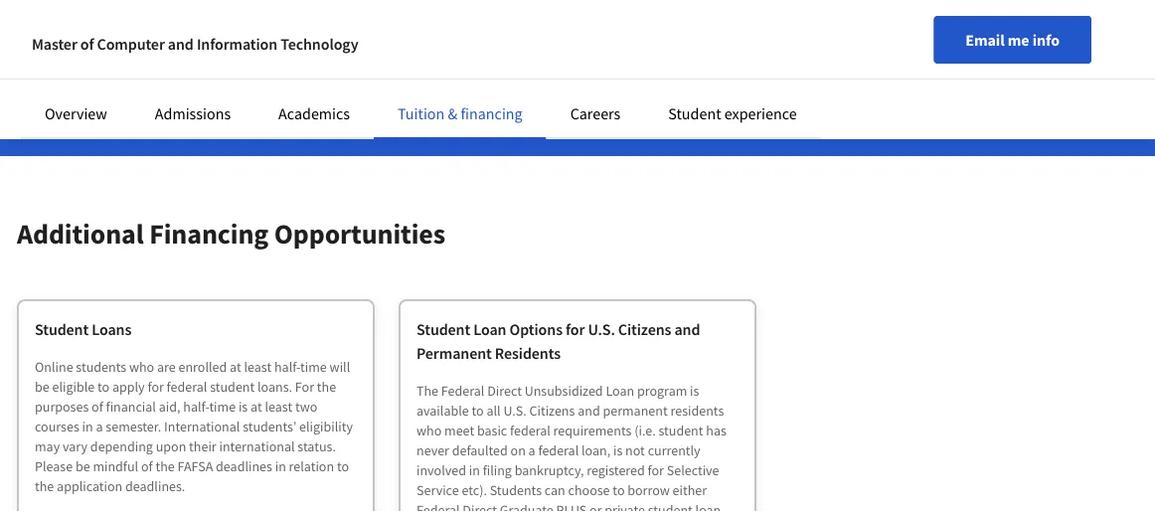Task type: locate. For each thing, give the bounding box(es) containing it.
2 horizontal spatial in
[[469, 461, 480, 479]]

in down international
[[275, 457, 286, 475]]

involved
[[417, 461, 466, 479]]

opportunity
[[176, 29, 255, 49]]

1 horizontal spatial their
[[498, 29, 529, 49]]

0 vertical spatial u.s.
[[588, 319, 615, 339]]

1 vertical spatial student
[[659, 422, 703, 439]]

be up the application
[[75, 457, 90, 475]]

federal inside online students who are enrolled at least half-time will be eligible to apply for federal student loans. for the purposes of financial aid, half-time is at least two courses in a semester. international students' eligibility may vary depending upon their international status. please be mindful of the fafsa deadlines in relation to the application deadlines.
[[167, 378, 207, 396]]

two
[[295, 398, 317, 416]]

email me info
[[966, 30, 1060, 50]]

student
[[210, 378, 255, 396], [659, 422, 703, 439]]

to left "seek"
[[259, 29, 272, 49]]

student down enrolled
[[210, 378, 255, 396]]

0 vertical spatial of
[[80, 34, 94, 54]]

student left experience
[[668, 103, 721, 123]]

loan up permanent
[[474, 319, 507, 339]]

to left see
[[413, 53, 427, 73]]

0 vertical spatial half-
[[274, 358, 300, 376]]

loans.
[[258, 378, 292, 396]]

apply
[[112, 378, 145, 396]]

federal right "the"
[[441, 382, 485, 400]]

is up students'
[[239, 398, 248, 416]]

1 vertical spatial and
[[675, 319, 700, 339]]

1 vertical spatial may
[[35, 438, 60, 455]]

the
[[150, 29, 172, 49], [317, 378, 336, 396], [156, 457, 175, 475], [35, 477, 54, 495]]

2 horizontal spatial student
[[668, 103, 721, 123]]

students up graduate
[[490, 481, 542, 499]]

0 horizontal spatial citizens
[[529, 402, 575, 420]]

0 vertical spatial available
[[21, 77, 84, 96]]

relation
[[289, 457, 334, 475]]

1 vertical spatial federal
[[510, 422, 551, 439]]

is up residents
[[690, 382, 699, 400]]

0 horizontal spatial student
[[210, 378, 255, 396]]

and inside the federal direct unsubsidized loan program is available to all u.s. citizens and permanent residents who meet basic federal requirements (i.e. student has never defaulted on a federal loan, is not currently involved in filing bankruptcy, registered for selective service etc). students can choose to borrow either federal direct graduate plus or private studen
[[578, 402, 600, 420]]

federal up bankruptcy,
[[538, 441, 579, 459]]

0 vertical spatial at
[[230, 358, 241, 376]]

international
[[164, 418, 240, 436]]

info
[[1033, 30, 1060, 50]]

mindful
[[93, 457, 138, 475]]

either
[[673, 481, 707, 499]]

a right on
[[529, 441, 536, 459]]

1 vertical spatial at
[[251, 398, 262, 416]]

who inside online students who are enrolled at least half-time will be eligible to apply for federal student loans. for the purposes of financial aid, half-time is at least two courses in a semester. international students' eligibility may vary depending upon their international status. please be mindful of the fafsa deadlines in relation to the application deadlines.
[[129, 358, 154, 376]]

in up the etc).
[[469, 461, 480, 479]]

citizens down unsubsidized
[[529, 402, 575, 420]]

1 horizontal spatial who
[[417, 422, 442, 439]]

student up online
[[35, 319, 89, 339]]

semester.
[[106, 418, 161, 436]]

is
[[690, 382, 699, 400], [239, 398, 248, 416], [613, 441, 623, 459]]

and
[[168, 34, 194, 54], [675, 319, 700, 339], [578, 402, 600, 420]]

careers link
[[570, 103, 621, 123]]

1 horizontal spatial students
[[490, 481, 542, 499]]

a inside online students who are enrolled at least half-time will be eligible to apply for federal student loans. for the purposes of financial aid, half-time is at least two courses in a semester. international students' eligibility may vary depending upon their international status. please be mindful of the fafsa deadlines in relation to the application deadlines.
[[96, 418, 103, 436]]

federal up on
[[510, 422, 551, 439]]

with
[[151, 53, 182, 73]]

0 vertical spatial for
[[566, 319, 585, 339]]

0 horizontal spatial or
[[285, 53, 300, 73]]

the right for
[[317, 378, 336, 396]]

to up private at the right bottom of the page
[[613, 481, 625, 499]]

students
[[21, 29, 80, 49], [490, 481, 542, 499]]

0 vertical spatial a
[[96, 418, 103, 436]]

0 horizontal spatial time
[[209, 398, 236, 416]]

and up an
[[168, 34, 194, 54]]

0 vertical spatial loan
[[474, 319, 507, 339]]

0 horizontal spatial may
[[35, 438, 60, 455]]

0 horizontal spatial in
[[82, 418, 93, 436]]

1 vertical spatial loan
[[606, 382, 635, 400]]

student
[[668, 103, 721, 123], [35, 319, 89, 339], [417, 319, 470, 339]]

me
[[1008, 30, 1030, 50]]

their inside online students who are enrolled at least half-time will be eligible to apply for federal student loans. for the purposes of financial aid, half-time is at least two courses in a semester. international students' eligibility may vary depending upon their international status. please be mindful of the fafsa deadlines in relation to the application deadlines.
[[189, 438, 216, 455]]

of right master
[[80, 34, 94, 54]]

1 horizontal spatial in
[[275, 457, 286, 475]]

are
[[157, 358, 176, 376]]

may
[[84, 29, 112, 49], [35, 438, 60, 455]]

eligibility
[[299, 418, 353, 436]]

student up currently
[[659, 422, 703, 439]]

the down the please at the bottom
[[35, 477, 54, 495]]

for right "options"
[[566, 319, 585, 339]]

1 horizontal spatial half-
[[274, 358, 300, 376]]

0 horizontal spatial students
[[21, 29, 80, 49]]

0 vertical spatial citizens
[[618, 319, 672, 339]]

who inside the federal direct unsubsidized loan program is available to all u.s. citizens and permanent residents who meet basic federal requirements (i.e. student has never defaulted on a federal loan, is not currently involved in filing bankruptcy, registered for selective service etc). students can choose to borrow either federal direct graduate plus or private studen
[[417, 422, 442, 439]]

student up permanent
[[417, 319, 470, 339]]

0 vertical spatial time
[[300, 358, 327, 376]]

least up loans.
[[244, 358, 272, 376]]

0 vertical spatial student
[[210, 378, 255, 396]]

or inside the federal direct unsubsidized loan program is available to all u.s. citizens and permanent residents who meet basic federal requirements (i.e. student has never defaulted on a federal loan, is not currently involved in filing bankruptcy, registered for selective service etc). students can choose to borrow either federal direct graduate plus or private studen
[[590, 501, 602, 512]]

and up requirements
[[578, 402, 600, 420]]

technology
[[281, 34, 358, 54]]

available inside the federal direct unsubsidized loan program is available to all u.s. citizens and permanent residents who meet basic federal requirements (i.e. student has never defaulted on a federal loan, is not currently involved in filing bankruptcy, registered for selective service etc). students can choose to borrow either federal direct graduate plus or private studen
[[417, 402, 469, 420]]

1 horizontal spatial u.s.
[[588, 319, 615, 339]]

2 horizontal spatial for
[[648, 461, 664, 479]]

may up the please at the bottom
[[35, 438, 60, 455]]

student for student loan options for u.s. citizens and permanent residents
[[417, 319, 470, 339]]

residents
[[495, 343, 561, 363]]

0 horizontal spatial a
[[96, 418, 103, 436]]

financing
[[461, 103, 523, 123]]

1 vertical spatial for
[[148, 378, 164, 396]]

the up with
[[150, 29, 172, 49]]

is inside online students who are enrolled at least half-time will be eligible to apply for federal student loans. for the purposes of financial aid, half-time is at least two courses in a semester. international students' eligibility may vary depending upon their international status. please be mindful of the fafsa deadlines in relation to the application deadlines.
[[239, 398, 248, 416]]

2 horizontal spatial and
[[675, 319, 700, 339]]

not
[[626, 441, 645, 459]]

citizens up program
[[618, 319, 672, 339]]

who
[[129, 358, 154, 376], [417, 422, 442, 439]]

1 horizontal spatial may
[[84, 29, 112, 49]]

etc).
[[462, 481, 487, 499]]

federal down enrolled
[[167, 378, 207, 396]]

1 vertical spatial citizens
[[529, 402, 575, 420]]

(i.e.
[[635, 422, 656, 439]]

defaulted
[[452, 441, 508, 459]]

have
[[115, 29, 147, 49]]

1 vertical spatial u.s.
[[504, 402, 527, 420]]

1 horizontal spatial student
[[659, 422, 703, 439]]

is left not
[[613, 441, 623, 459]]

0 vertical spatial who
[[129, 358, 154, 376]]

available
[[21, 77, 84, 96], [417, 402, 469, 420]]

1 horizontal spatial time
[[300, 358, 327, 376]]

direct up all
[[487, 382, 522, 400]]

u.s. right "options"
[[588, 319, 615, 339]]

federal
[[167, 378, 207, 396], [510, 422, 551, 439], [538, 441, 579, 459]]

or down choose
[[590, 501, 602, 512]]

upon
[[156, 438, 186, 455]]

loans
[[92, 319, 132, 339]]

students
[[76, 358, 126, 376]]

2 vertical spatial and
[[578, 402, 600, 420]]

u.s. right all
[[504, 402, 527, 420]]

graduate
[[500, 501, 554, 512]]

financial
[[106, 398, 156, 416]]

1 horizontal spatial available
[[417, 402, 469, 420]]

program
[[637, 382, 687, 400]]

0 horizontal spatial u.s.
[[504, 402, 527, 420]]

time up international
[[209, 398, 236, 416]]

at right enrolled
[[230, 358, 241, 376]]

students inside students may have the opportunity to seek tuition reimbursement from their employer.
[[21, 29, 80, 49]]

selective
[[667, 461, 719, 479]]

available down "the"
[[417, 402, 469, 420]]

the
[[417, 382, 439, 400]]

0 vertical spatial students
[[21, 29, 80, 49]]

opportunities
[[274, 216, 446, 251]]

students up employer.
[[21, 29, 80, 49]]

0 horizontal spatial available
[[21, 77, 84, 96]]

for inside the federal direct unsubsidized loan program is available to all u.s. citizens and permanent residents who meet basic federal requirements (i.e. student has never defaulted on a federal loan, is not currently involved in filing bankruptcy, registered for selective service etc). students can choose to borrow either federal direct graduate plus or private studen
[[648, 461, 664, 479]]

loan up permanent at the right of page
[[606, 382, 635, 400]]

a up depending
[[96, 418, 103, 436]]

1 horizontal spatial or
[[590, 501, 602, 512]]

student inside online students who are enrolled at least half-time will be eligible to apply for federal student loans. for the purposes of financial aid, half-time is at least two courses in a semester. international students' eligibility may vary depending upon their international status. please be mindful of the fafsa deadlines in relation to the application deadlines.
[[210, 378, 255, 396]]

0 horizontal spatial be
[[35, 378, 49, 396]]

reimbursement
[[357, 29, 460, 49]]

direct down the etc).
[[463, 501, 497, 512]]

0 horizontal spatial for
[[148, 378, 164, 396]]

1 horizontal spatial and
[[578, 402, 600, 420]]

student inside student loan options for u.s. citizens and permanent residents
[[417, 319, 470, 339]]

0 horizontal spatial who
[[129, 358, 154, 376]]

their right from
[[498, 29, 529, 49]]

academics link
[[279, 103, 350, 123]]

fafsa
[[177, 457, 213, 475]]

additional financing opportunities
[[17, 216, 446, 251]]

tuition
[[398, 103, 445, 123]]

1 horizontal spatial student
[[417, 319, 470, 339]]

time up for
[[300, 358, 327, 376]]

half- up international
[[183, 398, 209, 416]]

1 vertical spatial be
[[75, 457, 90, 475]]

at up students'
[[251, 398, 262, 416]]

0 vertical spatial direct
[[487, 382, 522, 400]]

1 horizontal spatial citizens
[[618, 319, 672, 339]]

in up the vary
[[82, 418, 93, 436]]

0 vertical spatial may
[[84, 29, 112, 49]]

0 horizontal spatial and
[[168, 34, 194, 54]]

least down loans.
[[265, 398, 292, 416]]

or left hr
[[285, 53, 300, 73]]

available down employer.
[[21, 77, 84, 96]]

0 vertical spatial federal
[[167, 378, 207, 396]]

half- up loans.
[[274, 358, 300, 376]]

service
[[417, 481, 459, 499]]

0 vertical spatial their
[[498, 29, 529, 49]]

to down students
[[97, 378, 110, 396]]

who up apply
[[129, 358, 154, 376]]

1 horizontal spatial loan
[[606, 382, 635, 400]]

0 vertical spatial or
[[285, 53, 300, 73]]

their
[[498, 29, 529, 49], [189, 438, 216, 455]]

students inside the federal direct unsubsidized loan program is available to all u.s. citizens and permanent residents who meet basic federal requirements (i.e. student has never defaulted on a federal loan, is not currently involved in filing bankruptcy, registered for selective service etc). students can choose to borrow either federal direct graduate plus or private studen
[[490, 481, 542, 499]]

loan inside the federal direct unsubsidized loan program is available to all u.s. citizens and permanent residents who meet basic federal requirements (i.e. student has never defaulted on a federal loan, is not currently involved in filing bankruptcy, registered for selective service etc). students can choose to borrow either federal direct graduate plus or private studen
[[606, 382, 635, 400]]

for down the are
[[148, 378, 164, 396]]

manager
[[220, 53, 282, 73]]

their down international
[[189, 438, 216, 455]]

their inside students may have the opportunity to seek tuition reimbursement from their employer.
[[498, 29, 529, 49]]

of down eligible
[[92, 398, 103, 416]]

1 vertical spatial students
[[490, 481, 542, 499]]

online
[[35, 358, 73, 376]]

student experience link
[[668, 103, 797, 123]]

1 vertical spatial or
[[590, 501, 602, 512]]

international
[[219, 438, 295, 455]]

0 horizontal spatial loan
[[474, 319, 507, 339]]

0 horizontal spatial student
[[35, 319, 89, 339]]

1 vertical spatial available
[[417, 402, 469, 420]]

be down online
[[35, 378, 49, 396]]

2 vertical spatial federal
[[538, 441, 579, 459]]

and up program
[[675, 319, 700, 339]]

the down upon
[[156, 457, 175, 475]]

deadlines
[[216, 457, 272, 475]]

1 vertical spatial their
[[189, 438, 216, 455]]

of up deadlines.
[[141, 457, 153, 475]]

or
[[285, 53, 300, 73], [590, 501, 602, 512]]

experience
[[725, 103, 797, 123]]

citizens
[[618, 319, 672, 339], [529, 402, 575, 420]]

federal
[[441, 382, 485, 400], [417, 501, 460, 512]]

as
[[133, 77, 149, 96]]

federal down service
[[417, 501, 460, 512]]

admissions
[[155, 103, 231, 123]]

0 vertical spatial be
[[35, 378, 49, 396]]

additional
[[17, 216, 144, 251]]

who up never at the bottom of page
[[417, 422, 442, 439]]

2 vertical spatial for
[[648, 461, 664, 479]]

to
[[259, 29, 272, 49], [413, 53, 427, 73], [87, 77, 102, 96], [97, 378, 110, 396], [472, 402, 484, 420], [337, 457, 349, 475], [613, 481, 625, 499]]

1 vertical spatial who
[[417, 422, 442, 439]]

0 horizontal spatial is
[[239, 398, 248, 416]]

0 horizontal spatial their
[[189, 438, 216, 455]]

0 horizontal spatial half-
[[183, 398, 209, 416]]

never
[[417, 441, 449, 459]]

1 vertical spatial a
[[529, 441, 536, 459]]

information
[[197, 34, 278, 54]]

may up connect on the left of page
[[84, 29, 112, 49]]

for up borrow
[[648, 461, 664, 479]]

1 horizontal spatial for
[[566, 319, 585, 339]]

u.s.
[[588, 319, 615, 339], [504, 402, 527, 420]]

1 horizontal spatial a
[[529, 441, 536, 459]]

students may have the opportunity to seek tuition reimbursement from their employer.
[[21, 29, 529, 73]]



Task type: describe. For each thing, give the bounding box(es) containing it.
employer.
[[21, 53, 87, 73]]

&
[[448, 103, 458, 123]]

master
[[32, 34, 77, 54]]

from
[[463, 29, 495, 49]]

overview link
[[45, 103, 107, 123]]

students'
[[243, 418, 297, 436]]

may inside online students who are enrolled at least half-time will be eligible to apply for federal student loans. for the purposes of financial aid, half-time is at least two courses in a semester. international students' eligibility may vary depending upon their international status. please be mindful of the fafsa deadlines in relation to the application deadlines.
[[35, 438, 60, 455]]

enrolled
[[178, 358, 227, 376]]

choose
[[568, 481, 610, 499]]

status.
[[298, 438, 336, 455]]

1 vertical spatial of
[[92, 398, 103, 416]]

an
[[152, 77, 169, 96]]

filing
[[483, 461, 512, 479]]

unsubsidized
[[525, 382, 603, 400]]

seek
[[276, 29, 306, 49]]

1 vertical spatial time
[[209, 398, 236, 416]]

private
[[605, 501, 645, 512]]

you
[[105, 77, 130, 96]]

department
[[326, 53, 410, 73]]

application
[[57, 477, 123, 495]]

u.s. inside the federal direct unsubsidized loan program is available to all u.s. citizens and permanent residents who meet basic federal requirements (i.e. student has never defaulted on a federal loan, is not currently involved in filing bankruptcy, registered for selective service etc). students can choose to borrow either federal direct graduate plus or private studen
[[504, 402, 527, 420]]

options
[[510, 319, 563, 339]]

master of computer and information technology
[[32, 34, 358, 54]]

to inside students may have the opportunity to seek tuition reimbursement from their employer.
[[259, 29, 272, 49]]

academics
[[279, 103, 350, 123]]

u.s. inside student loan options for u.s. citizens and permanent residents
[[588, 319, 615, 339]]

student for student experience
[[668, 103, 721, 123]]

1 horizontal spatial be
[[75, 457, 90, 475]]

online students who are enrolled at least half-time will be eligible to apply for federal student loans. for the purposes of financial aid, half-time is at least two courses in a semester. international students' eligibility may vary depending upon their international status. please be mindful of the fafsa deadlines in relation to the application deadlines.
[[35, 358, 353, 495]]

connect
[[90, 53, 148, 73]]

your
[[185, 53, 217, 73]]

meet
[[445, 422, 474, 439]]

for
[[295, 378, 314, 396]]

to left all
[[472, 402, 484, 420]]

on
[[511, 441, 526, 459]]

tuition & financing link
[[398, 103, 523, 123]]

1 vertical spatial half-
[[183, 398, 209, 416]]

please
[[35, 457, 73, 475]]

student inside the federal direct unsubsidized loan program is available to all u.s. citizens and permanent residents who meet basic federal requirements (i.e. student has never defaulted on a federal loan, is not currently involved in filing bankruptcy, registered for selective service etc). students can choose to borrow either federal direct graduate plus or private studen
[[659, 422, 703, 439]]

1 horizontal spatial at
[[251, 398, 262, 416]]

citizens inside the federal direct unsubsidized loan program is available to all u.s. citizens and permanent residents who meet basic federal requirements (i.e. student has never defaulted on a federal loan, is not currently involved in filing bankruptcy, registered for selective service etc). students can choose to borrow either federal direct graduate plus or private studen
[[529, 402, 575, 420]]

student experience
[[668, 103, 797, 123]]

financing
[[149, 216, 269, 251]]

currently
[[648, 441, 701, 459]]

residents
[[671, 402, 724, 420]]

vary
[[63, 438, 88, 455]]

a inside the federal direct unsubsidized loan program is available to all u.s. citizens and permanent residents who meet basic federal requirements (i.e. student has never defaulted on a federal loan, is not currently involved in filing bankruptcy, registered for selective service etc). students can choose to borrow either federal direct graduate plus or private studen
[[529, 441, 536, 459]]

borrow
[[628, 481, 670, 499]]

email me info button
[[934, 16, 1092, 64]]

0 vertical spatial and
[[168, 34, 194, 54]]

eligible
[[52, 378, 95, 396]]

in inside the federal direct unsubsidized loan program is available to all u.s. citizens and permanent residents who meet basic federal requirements (i.e. student has never defaulted on a federal loan, is not currently involved in filing bankruptcy, registered for selective service etc). students can choose to borrow either federal direct graduate plus or private studen
[[469, 461, 480, 479]]

0 vertical spatial federal
[[441, 382, 485, 400]]

connect with your manager or hr department to see what's available to you as an employee. link
[[21, 53, 503, 96]]

for inside student loan options for u.s. citizens and permanent residents
[[566, 319, 585, 339]]

computer
[[97, 34, 165, 54]]

what's
[[457, 53, 503, 73]]

tuition
[[309, 29, 354, 49]]

student loan options for u.s. citizens and permanent residents
[[417, 319, 700, 363]]

for inside online students who are enrolled at least half-time will be eligible to apply for federal student loans. for the purposes of financial aid, half-time is at least two courses in a semester. international students' eligibility may vary depending upon their international status. please be mindful of the fafsa deadlines in relation to the application deadlines.
[[148, 378, 164, 396]]

can
[[545, 481, 566, 499]]

2 vertical spatial of
[[141, 457, 153, 475]]

deadlines.
[[125, 477, 185, 495]]

citizens inside student loan options for u.s. citizens and permanent residents
[[618, 319, 672, 339]]

0 vertical spatial least
[[244, 358, 272, 376]]

permanent
[[603, 402, 668, 420]]

connect with your manager or hr department to see what's available to you as an employee.
[[21, 53, 503, 96]]

loan,
[[582, 441, 611, 459]]

student loans
[[35, 319, 132, 339]]

depending
[[90, 438, 153, 455]]

1 vertical spatial least
[[265, 398, 292, 416]]

aid,
[[159, 398, 180, 416]]

and inside student loan options for u.s. citizens and permanent residents
[[675, 319, 700, 339]]

registered
[[587, 461, 645, 479]]

1 vertical spatial direct
[[463, 501, 497, 512]]

tuition & financing
[[398, 103, 523, 123]]

purposes
[[35, 398, 89, 416]]

all
[[487, 402, 501, 420]]

available inside connect with your manager or hr department to see what's available to you as an employee.
[[21, 77, 84, 96]]

requirements
[[553, 422, 632, 439]]

the inside students may have the opportunity to seek tuition reimbursement from their employer.
[[150, 29, 172, 49]]

may inside students may have the opportunity to seek tuition reimbursement from their employer.
[[84, 29, 112, 49]]

see
[[430, 53, 453, 73]]

careers
[[570, 103, 621, 123]]

0 horizontal spatial at
[[230, 358, 241, 376]]

overview
[[45, 103, 107, 123]]

1 horizontal spatial is
[[613, 441, 623, 459]]

email
[[966, 30, 1005, 50]]

to left you on the top left of page
[[87, 77, 102, 96]]

or inside connect with your manager or hr department to see what's available to you as an employee.
[[285, 53, 300, 73]]

2 horizontal spatial is
[[690, 382, 699, 400]]

student for student loans
[[35, 319, 89, 339]]

the federal direct unsubsidized loan program is available to all u.s. citizens and permanent residents who meet basic federal requirements (i.e. student has never defaulted on a federal loan, is not currently involved in filing bankruptcy, registered for selective service etc). students can choose to borrow either federal direct graduate plus or private studen
[[417, 382, 727, 512]]

courses
[[35, 418, 79, 436]]

basic
[[477, 422, 507, 439]]

to right relation
[[337, 457, 349, 475]]

permanent
[[417, 343, 492, 363]]

bankruptcy,
[[515, 461, 584, 479]]

employee.
[[172, 77, 245, 96]]

1 vertical spatial federal
[[417, 501, 460, 512]]

admissions link
[[155, 103, 231, 123]]

loan inside student loan options for u.s. citizens and permanent residents
[[474, 319, 507, 339]]



Task type: vqa. For each thing, say whether or not it's contained in the screenshot.
Loan inside The Federal Direct Unsubsidized Loan program is available to all U.S. Citizens and permanent residents who meet basic federal requirements (i.e. student has never defaulted on a federal loan, is not currently involved in filing bankruptcy, registered for Selective Service etc). Students can choose to borrow either Federal Direct Graduate PLUS or private studen
yes



